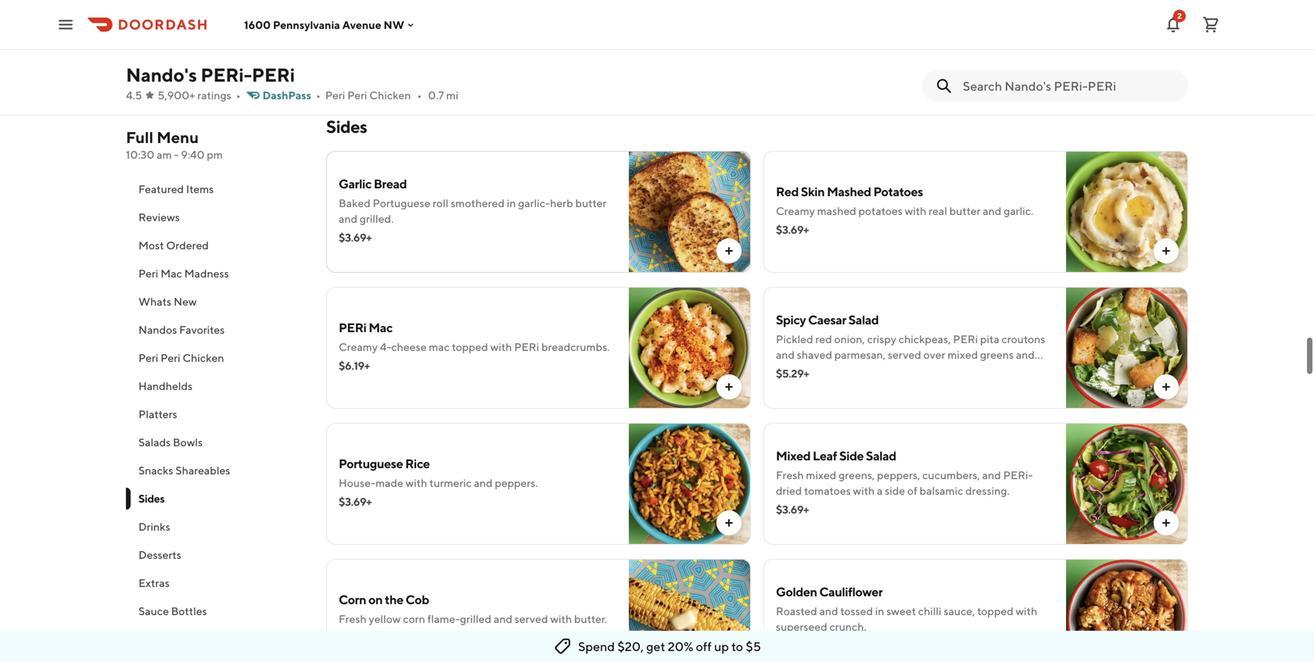 Task type: describe. For each thing, give the bounding box(es) containing it.
whats new button
[[126, 288, 307, 316]]

0 vertical spatial sides
[[326, 117, 367, 137]]

bread
[[374, 176, 407, 191]]

pennsylvania
[[273, 18, 340, 31]]

mixed
[[776, 449, 811, 463]]

up for perked
[[490, 6, 503, 19]]

served inside corn on the cob fresh yellow corn flame-grilled and served with butter. $3.69+
[[515, 613, 548, 626]]

peri left breadcrumbs.
[[514, 341, 539, 354]]

our
[[851, 364, 868, 377]]

green and black olives perked up with garlic, peppers and chilli. (may contain the occasional olive pit.) $6.79
[[339, 6, 602, 53]]

mac for peri
[[369, 320, 393, 335]]

most
[[138, 239, 164, 252]]

$6.19+
[[339, 359, 370, 372]]

$5
[[746, 640, 761, 654]]

kale
[[776, 364, 797, 377]]

full menu 10:30 am - 9:40 pm
[[126, 128, 223, 161]]

made
[[375, 477, 403, 490]]

featured items button
[[126, 175, 307, 203]]

menu
[[157, 128, 199, 147]]

peri mac image
[[629, 287, 751, 409]]

portuguese rice house-made with turmeric and peppers. $3.69+
[[339, 456, 538, 508]]

and down green in the left of the page
[[339, 22, 358, 34]]

$3.69+ inside red skin mashed potatoes creamy mashed potatoes with real butter and garlic. $3.69+
[[776, 223, 809, 236]]

golden
[[776, 585, 817, 600]]

5,900+ ratings •
[[158, 89, 241, 102]]

snacks shareables
[[138, 464, 230, 477]]

dressed
[[799, 364, 838, 377]]

peri for peri mac madness
[[138, 267, 158, 280]]

mac for peri
[[161, 267, 182, 280]]

up for off
[[714, 640, 729, 654]]

of
[[907, 485, 918, 498]]

peri for peri peri chicken
[[138, 352, 158, 365]]

off
[[696, 640, 712, 654]]

shaved
[[797, 349, 832, 361]]

croutons
[[1002, 333, 1045, 346]]

grilled
[[460, 613, 492, 626]]

1600 pennsylvania avenue nw button
[[244, 18, 417, 31]]

side
[[839, 449, 864, 463]]

green
[[339, 6, 370, 19]]

salad inside spicy caesar salad pickled red onion, crispy chickpeas, peri pita croutons and shaved parmesan, served over mixed greens and kale dressed in our signature peri caesar dressing.
[[849, 313, 879, 327]]

chilli
[[918, 605, 942, 618]]

handhelds
[[138, 380, 193, 393]]

1 • from the left
[[236, 89, 241, 102]]

0 items, open order cart image
[[1202, 15, 1220, 34]]

corn on the cob image
[[629, 559, 751, 663]]

with inside red skin mashed potatoes creamy mashed potatoes with real butter and garlic. $3.69+
[[905, 205, 927, 217]]

mashed
[[817, 205, 856, 217]]

cob
[[406, 593, 429, 607]]

0 horizontal spatial peri-
[[201, 64, 252, 86]]

and inside portuguese rice house-made with turmeric and peppers. $3.69+
[[474, 477, 493, 490]]

a
[[877, 485, 883, 498]]

and up chilli.
[[372, 6, 391, 19]]

chicken for peri peri chicken • 0.7 mi
[[369, 89, 411, 102]]

peri up $6.19+
[[339, 320, 366, 335]]

2 • from the left
[[316, 89, 321, 102]]

dressing. inside spicy caesar salad pickled red onion, crispy chickpeas, peri pita croutons and shaved parmesan, served over mixed greens and kale dressed in our signature peri caesar dressing.
[[983, 364, 1027, 377]]

and down croutons
[[1016, 349, 1035, 361]]

over
[[924, 349, 945, 361]]

add item to cart image for mixed leaf side salad
[[1160, 517, 1173, 530]]

peri left pita
[[953, 333, 978, 346]]

pm
[[207, 148, 223, 161]]

nw
[[384, 18, 404, 31]]

peppers.
[[495, 477, 538, 490]]

butter for potatoes
[[949, 205, 981, 217]]

with inside golden cauliflower roasted and tossed in sweet chilli sauce, topped with superseed crunch.
[[1016, 605, 1037, 618]]

3 • from the left
[[417, 89, 422, 102]]

0 vertical spatial caesar
[[808, 313, 846, 327]]

the inside corn on the cob fresh yellow corn flame-grilled and served with butter. $3.69+
[[385, 593, 403, 607]]

garlic-
[[518, 197, 550, 210]]

featured
[[138, 183, 184, 196]]

perked
[[453, 6, 488, 19]]

with inside the green and black olives perked up with garlic, peppers and chilli. (may contain the occasional olive pit.) $6.79
[[505, 6, 527, 19]]

to
[[732, 640, 743, 654]]

add item to cart image for portuguese rice
[[723, 517, 735, 530]]

$3.69+ inside portuguese rice house-made with turmeric and peppers. $3.69+
[[339, 496, 372, 508]]

golden cauliflower image
[[1066, 559, 1188, 663]]

house-
[[339, 477, 375, 490]]

add item to cart image for corn on the cob
[[723, 653, 735, 663]]

nando's
[[126, 64, 197, 86]]

$20,
[[617, 640, 644, 654]]

add item to cart image for peri mac
[[723, 381, 735, 393]]

golden cauliflower roasted and tossed in sweet chilli sauce, topped with superseed crunch.
[[776, 585, 1037, 634]]

sweet
[[887, 605, 916, 618]]

$3.69+ inside corn on the cob fresh yellow corn flame-grilled and served with butter. $3.69+
[[339, 632, 372, 645]]

peri mac madness
[[138, 267, 229, 280]]

peppers
[[561, 6, 602, 19]]

roasted
[[776, 605, 817, 618]]

reviews
[[138, 211, 180, 224]]

garlic,
[[529, 6, 559, 19]]

chickpeas,
[[899, 333, 951, 346]]

whats new
[[138, 295, 197, 308]]

served inside spicy caesar salad pickled red onion, crispy chickpeas, peri pita croutons and shaved parmesan, served over mixed greens and kale dressed in our signature peri caesar dressing.
[[888, 349, 921, 361]]

pit.)
[[554, 22, 574, 34]]

chilli.
[[360, 22, 386, 34]]

the inside the green and black olives perked up with garlic, peppers and chilli. (may contain the occasional olive pit.) $6.79
[[455, 22, 472, 34]]

signature
[[870, 364, 916, 377]]

portuguese rice image
[[629, 423, 751, 545]]

platters
[[138, 408, 177, 421]]

1 vertical spatial sides
[[138, 492, 165, 505]]

Item Search search field
[[963, 77, 1176, 95]]

and inside golden cauliflower roasted and tossed in sweet chilli sauce, topped with superseed crunch.
[[819, 605, 838, 618]]

spicy mixed olives image
[[629, 0, 751, 82]]

(may
[[388, 22, 413, 34]]

drinks
[[138, 521, 170, 534]]

nandos favorites
[[138, 323, 225, 336]]

most ordered
[[138, 239, 209, 252]]

in inside spicy caesar salad pickled red onion, crispy chickpeas, peri pita croutons and shaved parmesan, served over mixed greens and kale dressed in our signature peri caesar dressing.
[[840, 364, 849, 377]]

extras
[[138, 577, 170, 590]]

1600
[[244, 18, 271, 31]]

0.7
[[428, 89, 444, 102]]

open menu image
[[56, 15, 75, 34]]

superseed
[[776, 621, 827, 634]]

$3.69+ inside garlic bread baked portuguese roll smothered in garlic-herb butter and grilled. $3.69+
[[339, 231, 372, 244]]

rice
[[405, 456, 430, 471]]

peri down over
[[919, 364, 944, 377]]

flame-
[[427, 613, 460, 626]]

madness
[[184, 267, 229, 280]]

peri for peri peri chicken • 0.7 mi
[[325, 89, 345, 102]]

mac
[[429, 341, 450, 354]]

garlic bread baked portuguese roll smothered in garlic-herb butter and grilled. $3.69+
[[339, 176, 607, 244]]

butter for portuguese
[[575, 197, 607, 210]]

real
[[929, 205, 947, 217]]

red
[[776, 184, 799, 199]]



Task type: locate. For each thing, give the bounding box(es) containing it.
avenue
[[342, 18, 381, 31]]

2 vertical spatial in
[[875, 605, 884, 618]]

portuguese inside portuguese rice house-made with turmeric and peppers. $3.69+
[[339, 456, 403, 471]]

most ordered button
[[126, 232, 307, 260]]

and down baked
[[339, 212, 358, 225]]

served right the grilled at the left of page
[[515, 613, 548, 626]]

fresh inside corn on the cob fresh yellow corn flame-grilled and served with butter. $3.69+
[[339, 613, 367, 626]]

mac down most ordered
[[161, 267, 182, 280]]

0 horizontal spatial butter
[[575, 197, 607, 210]]

up inside the green and black olives perked up with garlic, peppers and chilli. (may contain the occasional olive pit.) $6.79
[[490, 6, 503, 19]]

$3.69+ down grilled.
[[339, 231, 372, 244]]

20%
[[668, 640, 693, 654]]

with
[[505, 6, 527, 19], [905, 205, 927, 217], [490, 341, 512, 354], [406, 477, 427, 490], [853, 485, 875, 498], [1016, 605, 1037, 618], [550, 613, 572, 626]]

caesar up red
[[808, 313, 846, 327]]

mixed up tomatoes
[[806, 469, 837, 482]]

peri down most
[[138, 267, 158, 280]]

fresh for corn
[[339, 613, 367, 626]]

notification bell image
[[1164, 15, 1183, 34]]

garlic.
[[1004, 205, 1034, 217]]

crunch.
[[830, 621, 867, 634]]

smothered
[[451, 197, 505, 210]]

in left garlic-
[[507, 197, 516, 210]]

mac up 4-
[[369, 320, 393, 335]]

spend
[[578, 640, 615, 654]]

sides up drinks
[[138, 492, 165, 505]]

0 vertical spatial in
[[507, 197, 516, 210]]

add item to cart image
[[723, 245, 735, 257], [723, 381, 735, 393], [1160, 381, 1173, 393], [723, 653, 735, 663]]

topped inside peri mac creamy 4-cheese mac topped with peri breadcrumbs. $6.19+
[[452, 341, 488, 354]]

and right cucumbers, on the right bottom of the page
[[982, 469, 1001, 482]]

get
[[646, 640, 665, 654]]

1 vertical spatial salad
[[866, 449, 896, 463]]

1 horizontal spatial chicken
[[369, 89, 411, 102]]

$3.69+
[[776, 223, 809, 236], [339, 231, 372, 244], [339, 496, 372, 508], [776, 503, 809, 516], [339, 632, 372, 645]]

0 horizontal spatial served
[[515, 613, 548, 626]]

with down rice
[[406, 477, 427, 490]]

portuguese inside garlic bread baked portuguese roll smothered in garlic-herb butter and grilled. $3.69+
[[373, 197, 431, 210]]

0 vertical spatial fresh
[[776, 469, 804, 482]]

and right turmeric
[[474, 477, 493, 490]]

and inside the mixed leaf side salad fresh mixed greens, peppers, cucumbers, and peri- dried tomatoes with a side of balsamic dressing. $3.69+
[[982, 469, 1001, 482]]

contain
[[415, 22, 453, 34]]

and left garlic.
[[983, 205, 1002, 217]]

dressing.
[[983, 364, 1027, 377], [966, 485, 1010, 498]]

$3.69+ inside the mixed leaf side salad fresh mixed greens, peppers, cucumbers, and peri- dried tomatoes with a side of balsamic dressing. $3.69+
[[776, 503, 809, 516]]

peri down $6.79
[[347, 89, 367, 102]]

peri- right cucumbers, on the right bottom of the page
[[1003, 469, 1033, 482]]

turmeric
[[430, 477, 472, 490]]

on
[[368, 593, 383, 607]]

fresh
[[776, 469, 804, 482], [339, 613, 367, 626]]

1 vertical spatial peri-
[[1003, 469, 1033, 482]]

1 horizontal spatial up
[[714, 640, 729, 654]]

peri up handhelds
[[161, 352, 180, 365]]

0 vertical spatial dressing.
[[983, 364, 1027, 377]]

mixed inside spicy caesar salad pickled red onion, crispy chickpeas, peri pita croutons and shaved parmesan, served over mixed greens and kale dressed in our signature peri caesar dressing.
[[948, 349, 978, 361]]

sauce bottles button
[[126, 598, 307, 626]]

0 vertical spatial the
[[455, 22, 472, 34]]

in inside garlic bread baked portuguese roll smothered in garlic-herb butter and grilled. $3.69+
[[507, 197, 516, 210]]

in left sweet
[[875, 605, 884, 618]]

fresh for mixed
[[776, 469, 804, 482]]

extras button
[[126, 569, 307, 598]]

1 horizontal spatial butter
[[949, 205, 981, 217]]

portuguese up house-
[[339, 456, 403, 471]]

and
[[372, 6, 391, 19], [339, 22, 358, 34], [983, 205, 1002, 217], [339, 212, 358, 225], [776, 349, 795, 361], [1016, 349, 1035, 361], [982, 469, 1001, 482], [474, 477, 493, 490], [819, 605, 838, 618], [494, 613, 512, 626]]

1 vertical spatial topped
[[977, 605, 1014, 618]]

1 vertical spatial creamy
[[339, 341, 378, 354]]

0 vertical spatial chicken
[[369, 89, 411, 102]]

0 horizontal spatial topped
[[452, 341, 488, 354]]

topped right mac
[[452, 341, 488, 354]]

topped right sauce,
[[977, 605, 1014, 618]]

and inside red skin mashed potatoes creamy mashed potatoes with real butter and garlic. $3.69+
[[983, 205, 1002, 217]]

1 vertical spatial fresh
[[339, 613, 367, 626]]

dressing. down greens
[[983, 364, 1027, 377]]

chicken inside the peri peri chicken button
[[183, 352, 224, 365]]

with inside the mixed leaf side salad fresh mixed greens, peppers, cucumbers, and peri- dried tomatoes with a side of balsamic dressing. $3.69+
[[853, 485, 875, 498]]

1 vertical spatial mac
[[369, 320, 393, 335]]

1 horizontal spatial topped
[[977, 605, 1014, 618]]

red skin mashed potatoes image
[[1066, 151, 1188, 273]]

salad
[[849, 313, 879, 327], [866, 449, 896, 463]]

with right sauce,
[[1016, 605, 1037, 618]]

and right the grilled at the left of page
[[494, 613, 512, 626]]

balsamic
[[920, 485, 963, 498]]

and up crunch.
[[819, 605, 838, 618]]

portuguese
[[373, 197, 431, 210], [339, 456, 403, 471]]

shareables
[[175, 464, 230, 477]]

0 horizontal spatial mac
[[161, 267, 182, 280]]

bowls
[[173, 436, 203, 449]]

0 horizontal spatial the
[[385, 593, 403, 607]]

2 horizontal spatial in
[[875, 605, 884, 618]]

skin
[[801, 184, 825, 199]]

the down perked
[[455, 22, 472, 34]]

topped inside golden cauliflower roasted and tossed in sweet chilli sauce, topped with superseed crunch.
[[977, 605, 1014, 618]]

portuguese down bread
[[373, 197, 431, 210]]

with right mac
[[490, 341, 512, 354]]

spicy caesar salad pickled red onion, crispy chickpeas, peri pita croutons and shaved parmesan, served over mixed greens and kale dressed in our signature peri caesar dressing.
[[776, 313, 1045, 377]]

greens,
[[839, 469, 875, 482]]

1 vertical spatial up
[[714, 640, 729, 654]]

0 vertical spatial portuguese
[[373, 197, 431, 210]]

1 vertical spatial caesar
[[946, 364, 980, 377]]

•
[[236, 89, 241, 102], [316, 89, 321, 102], [417, 89, 422, 102]]

butter right herb
[[575, 197, 607, 210]]

butter right real
[[949, 205, 981, 217]]

1 horizontal spatial caesar
[[946, 364, 980, 377]]

with inside peri mac creamy 4-cheese mac topped with peri breadcrumbs. $6.19+
[[490, 341, 512, 354]]

1 vertical spatial mixed
[[806, 469, 837, 482]]

ordered
[[166, 239, 209, 252]]

baked
[[339, 197, 371, 210]]

crispy
[[867, 333, 896, 346]]

snacks shareables button
[[126, 457, 307, 485]]

peri right dashpass •
[[325, 89, 345, 102]]

0 vertical spatial mac
[[161, 267, 182, 280]]

0 horizontal spatial caesar
[[808, 313, 846, 327]]

and inside garlic bread baked portuguese roll smothered in garlic-herb butter and grilled. $3.69+
[[339, 212, 358, 225]]

bottles
[[171, 605, 207, 618]]

peri mac creamy 4-cheese mac topped with peri breadcrumbs. $6.19+
[[339, 320, 610, 372]]

-
[[174, 148, 179, 161]]

mixed right over
[[948, 349, 978, 361]]

butter inside garlic bread baked portuguese roll smothered in garlic-herb butter and grilled. $3.69+
[[575, 197, 607, 210]]

nando's peri-peri
[[126, 64, 295, 86]]

chicken for peri peri chicken
[[183, 352, 224, 365]]

mac
[[161, 267, 182, 280], [369, 320, 393, 335]]

2 horizontal spatial •
[[417, 89, 422, 102]]

caesar
[[808, 313, 846, 327], [946, 364, 980, 377]]

sauce,
[[944, 605, 975, 618]]

0 vertical spatial salad
[[849, 313, 879, 327]]

with inside corn on the cob fresh yellow corn flame-grilled and served with butter. $3.69+
[[550, 613, 572, 626]]

dashpass
[[263, 89, 311, 102]]

in inside golden cauliflower roasted and tossed in sweet chilli sauce, topped with superseed crunch.
[[875, 605, 884, 618]]

ratings
[[197, 89, 231, 102]]

1 horizontal spatial served
[[888, 349, 921, 361]]

and inside corn on the cob fresh yellow corn flame-grilled and served with butter. $3.69+
[[494, 613, 512, 626]]

1 horizontal spatial sides
[[326, 117, 367, 137]]

mi
[[446, 89, 458, 102]]

with left real
[[905, 205, 927, 217]]

salad inside the mixed leaf side salad fresh mixed greens, peppers, cucumbers, and peri- dried tomatoes with a side of balsamic dressing. $3.69+
[[866, 449, 896, 463]]

chicken left 0.7 on the top left
[[369, 89, 411, 102]]

the right on
[[385, 593, 403, 607]]

0 horizontal spatial fresh
[[339, 613, 367, 626]]

dressing. down cucumbers, on the right bottom of the page
[[966, 485, 1010, 498]]

spend $20, get 20% off up to $5
[[578, 640, 761, 654]]

snacks
[[138, 464, 173, 477]]

0 vertical spatial creamy
[[776, 205, 815, 217]]

creamy down red
[[776, 205, 815, 217]]

mixed leaf side salad image
[[1066, 423, 1188, 545]]

garlic bread image
[[629, 151, 751, 273]]

1 horizontal spatial in
[[840, 364, 849, 377]]

creamy inside red skin mashed potatoes creamy mashed potatoes with real butter and garlic. $3.69+
[[776, 205, 815, 217]]

with left a
[[853, 485, 875, 498]]

1 horizontal spatial mixed
[[948, 349, 978, 361]]

peri peri chicken
[[138, 352, 224, 365]]

whats
[[138, 295, 171, 308]]

0 horizontal spatial up
[[490, 6, 503, 19]]

peri peri chicken button
[[126, 344, 307, 372]]

caesar down greens
[[946, 364, 980, 377]]

butter inside red skin mashed potatoes creamy mashed potatoes with real butter and garlic. $3.69+
[[949, 205, 981, 217]]

cauliflower
[[819, 585, 883, 600]]

red skin mashed potatoes creamy mashed potatoes with real butter and garlic. $3.69+
[[776, 184, 1034, 236]]

in left our
[[840, 364, 849, 377]]

add item to cart image for spicy caesar salad
[[1160, 381, 1173, 393]]

chicken down favorites
[[183, 352, 224, 365]]

red
[[815, 333, 832, 346]]

$3.69+ down red
[[776, 223, 809, 236]]

0 horizontal spatial •
[[236, 89, 241, 102]]

salads
[[138, 436, 171, 449]]

mac inside peri mac creamy 4-cheese mac topped with peri breadcrumbs. $6.19+
[[369, 320, 393, 335]]

add item to cart image
[[1160, 245, 1173, 257], [723, 517, 735, 530], [1160, 517, 1173, 530]]

salads bowls button
[[126, 429, 307, 457]]

mixed
[[948, 349, 978, 361], [806, 469, 837, 482]]

salad up the onion,
[[849, 313, 879, 327]]

• right dashpass
[[316, 89, 321, 102]]

0 vertical spatial topped
[[452, 341, 488, 354]]

0 horizontal spatial chicken
[[183, 352, 224, 365]]

salad up peppers,
[[866, 449, 896, 463]]

1 vertical spatial the
[[385, 593, 403, 607]]

1 vertical spatial in
[[840, 364, 849, 377]]

dressing. inside the mixed leaf side salad fresh mixed greens, peppers, cucumbers, and peri- dried tomatoes with a side of balsamic dressing. $3.69+
[[966, 485, 1010, 498]]

breadcrumbs.
[[541, 341, 610, 354]]

served up signature
[[888, 349, 921, 361]]

platters button
[[126, 401, 307, 429]]

and up kale
[[776, 349, 795, 361]]

with inside portuguese rice house-made with turmeric and peppers. $3.69+
[[406, 477, 427, 490]]

1 vertical spatial dressing.
[[966, 485, 1010, 498]]

peri- inside the mixed leaf side salad fresh mixed greens, peppers, cucumbers, and peri- dried tomatoes with a side of balsamic dressing. $3.69+
[[1003, 469, 1033, 482]]

1 horizontal spatial mac
[[369, 320, 393, 335]]

creamy inside peri mac creamy 4-cheese mac topped with peri breadcrumbs. $6.19+
[[339, 341, 378, 354]]

mixed inside the mixed leaf side salad fresh mixed greens, peppers, cucumbers, and peri- dried tomatoes with a side of balsamic dressing. $3.69+
[[806, 469, 837, 482]]

sides down peri peri chicken • 0.7 mi
[[326, 117, 367, 137]]

$3.69+ down house-
[[339, 496, 372, 508]]

1 horizontal spatial creamy
[[776, 205, 815, 217]]

up up occasional
[[490, 6, 503, 19]]

fresh up dried
[[776, 469, 804, 482]]

cucumbers,
[[922, 469, 980, 482]]

creamy up $6.19+
[[339, 341, 378, 354]]

1 vertical spatial served
[[515, 613, 548, 626]]

tossed
[[840, 605, 873, 618]]

0 horizontal spatial in
[[507, 197, 516, 210]]

peri peri chicken • 0.7 mi
[[325, 89, 458, 102]]

desserts button
[[126, 541, 307, 569]]

garlic
[[339, 176, 372, 191]]

fresh inside the mixed leaf side salad fresh mixed greens, peppers, cucumbers, and peri- dried tomatoes with a side of balsamic dressing. $3.69+
[[776, 469, 804, 482]]

add item to cart image for red skin mashed potatoes
[[1160, 245, 1173, 257]]

0 horizontal spatial mixed
[[806, 469, 837, 482]]

$3.69+ down dried
[[776, 503, 809, 516]]

1 horizontal spatial peri-
[[1003, 469, 1033, 482]]

olive
[[528, 22, 552, 34]]

mac inside button
[[161, 267, 182, 280]]

peri down nandos on the left of the page
[[138, 352, 158, 365]]

10:30
[[126, 148, 154, 161]]

peri- up ratings
[[201, 64, 252, 86]]

spicy
[[776, 313, 806, 327]]

fresh down corn
[[339, 613, 367, 626]]

add item to cart image for garlic bread
[[723, 245, 735, 257]]

• left 0.7 on the top left
[[417, 89, 422, 102]]

4-
[[380, 341, 391, 354]]

full
[[126, 128, 153, 147]]

$3.69+ down 'yellow' on the left of page
[[339, 632, 372, 645]]

in
[[507, 197, 516, 210], [840, 364, 849, 377], [875, 605, 884, 618]]

0 horizontal spatial creamy
[[339, 341, 378, 354]]

1 horizontal spatial fresh
[[776, 469, 804, 482]]

up left to
[[714, 640, 729, 654]]

spicy caesar salad image
[[1066, 287, 1188, 409]]

with up occasional
[[505, 6, 527, 19]]

with left butter.
[[550, 613, 572, 626]]

0 vertical spatial up
[[490, 6, 503, 19]]

desserts
[[138, 549, 181, 562]]

topped
[[452, 341, 488, 354], [977, 605, 1014, 618]]

0 vertical spatial mixed
[[948, 349, 978, 361]]

0 vertical spatial served
[[888, 349, 921, 361]]

1 horizontal spatial the
[[455, 22, 472, 34]]

nandos favorites button
[[126, 316, 307, 344]]

side
[[885, 485, 905, 498]]

0 vertical spatial peri-
[[201, 64, 252, 86]]

• right ratings
[[236, 89, 241, 102]]

1 horizontal spatial •
[[316, 89, 321, 102]]

nandos
[[138, 323, 177, 336]]

cheese
[[391, 341, 427, 354]]

peri up dashpass
[[252, 64, 295, 86]]

1 vertical spatial chicken
[[183, 352, 224, 365]]

1 vertical spatial portuguese
[[339, 456, 403, 471]]

0 horizontal spatial sides
[[138, 492, 165, 505]]

black
[[393, 6, 420, 19]]

served
[[888, 349, 921, 361], [515, 613, 548, 626]]



Task type: vqa. For each thing, say whether or not it's contained in the screenshot.


